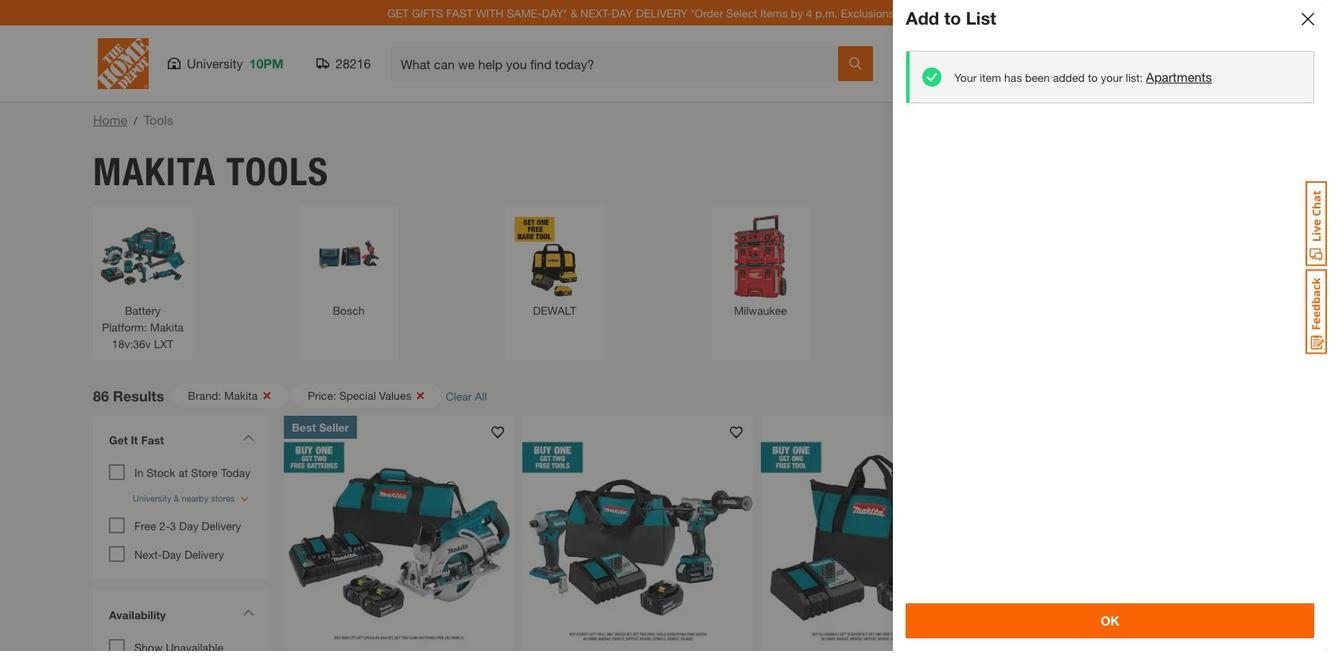 Task type: locate. For each thing, give the bounding box(es) containing it.
dewalt image
[[513, 215, 596, 298]]

get
[[109, 433, 128, 447]]

delivery right 3 at the left of page
[[202, 519, 241, 532]]

makita down /
[[93, 149, 216, 195]]

dewalt link
[[513, 215, 596, 319]]

0 horizontal spatial to
[[944, 8, 961, 29]]

all right 'clear'
[[475, 389, 487, 403]]

free 2-3 day delivery
[[134, 519, 241, 532]]

bosch link
[[307, 215, 391, 319]]

1 horizontal spatial 4
[[1196, 42, 1201, 54]]

milwaukee
[[734, 304, 787, 317]]

0 vertical spatial all
[[928, 67, 942, 82]]

ok
[[1101, 613, 1120, 628]]

stock
[[147, 466, 175, 480]]

2 vertical spatial makita
[[224, 389, 258, 402]]

has
[[1005, 71, 1022, 84]]

1 vertical spatial 4
[[1196, 42, 1201, 54]]

cart
[[1178, 67, 1203, 82]]

all inside button
[[928, 67, 942, 82]]

/
[[134, 114, 137, 127]]

4
[[806, 6, 812, 19], [1196, 42, 1201, 54]]

with
[[476, 6, 504, 19]]

day right 3 at the left of page
[[179, 519, 199, 532]]

28216 button
[[317, 56, 371, 72]]

best
[[292, 421, 316, 434]]

all inside 'button'
[[475, 389, 487, 403]]

makita up the lxt
[[150, 321, 184, 334]]

all right 'shop'
[[928, 67, 942, 82]]

86
[[93, 387, 109, 404]]

milwaukee image
[[719, 215, 802, 298]]

your
[[955, 71, 977, 84]]

in stock at store today
[[134, 466, 251, 480]]

store
[[191, 466, 218, 480]]

today
[[221, 466, 251, 480]]

to left list
[[944, 8, 961, 29]]

next-
[[134, 548, 162, 561]]

18v lxt lithium-ion battery and rapid optimum charger starter pack (5.0ah) image
[[761, 416, 992, 647]]

diy
[[1048, 67, 1068, 82]]

milwaukee link
[[719, 215, 802, 319]]

1 vertical spatial day
[[162, 548, 181, 561]]

me button
[[1102, 45, 1153, 83]]

fast
[[141, 433, 164, 447]]

home link
[[93, 112, 127, 127]]

your item has been added to your list: apartments
[[955, 69, 1212, 84]]

to inside your item has been added to your list: apartments
[[1088, 71, 1098, 84]]

results
[[113, 387, 164, 404]]

4 right 'by'
[[806, 6, 812, 19]]

brand:
[[188, 389, 221, 402]]

0 horizontal spatial tools
[[144, 112, 173, 127]]

bosch
[[333, 304, 365, 317]]

18v lxt lithium-ion high capacity battery pack 5.0 ah with led charge level indicator (2-pack) image
[[1000, 416, 1230, 647]]

makita
[[93, 149, 216, 195], [150, 321, 184, 334], [224, 389, 258, 402]]

delivery
[[202, 519, 241, 532], [185, 548, 224, 561]]

0 horizontal spatial all
[[475, 389, 487, 403]]

to left your
[[1088, 71, 1098, 84]]

services button
[[962, 45, 1013, 83]]

1 vertical spatial makita
[[150, 321, 184, 334]]

to
[[944, 8, 961, 29], [1088, 71, 1098, 84]]

been
[[1025, 71, 1050, 84]]

makita right brand:
[[224, 389, 258, 402]]

items
[[760, 6, 788, 19]]

special
[[339, 389, 376, 402]]

1 vertical spatial tools
[[226, 149, 329, 195]]

10pm
[[249, 56, 284, 71]]

0 vertical spatial day
[[179, 519, 199, 532]]

18v:36v
[[112, 337, 151, 351]]

0 vertical spatial delivery
[[202, 519, 241, 532]]

makita inside button
[[224, 389, 258, 402]]

delivery down free 2-3 day delivery link
[[185, 548, 224, 561]]

feedback link image
[[1306, 269, 1327, 355]]

day down 3 at the left of page
[[162, 548, 181, 561]]

battery platform: makita 18v:36v lxt link
[[101, 215, 185, 352]]

dewalt
[[533, 304, 576, 317]]

price: special values button
[[292, 384, 442, 408]]

list:
[[1126, 71, 1143, 84]]

it
[[131, 433, 138, 447]]

add
[[906, 8, 940, 29]]

0 horizontal spatial 4
[[806, 6, 812, 19]]

tools
[[144, 112, 173, 127], [226, 149, 329, 195]]

services
[[964, 67, 1012, 82]]

lxt
[[154, 337, 173, 351]]

1 horizontal spatial to
[[1088, 71, 1098, 84]]

1 horizontal spatial all
[[928, 67, 942, 82]]

get gifts fast with same-day* & next-day delivery *order select items by 4 p.m. exclusions apply.
[[387, 6, 928, 19]]

4 up 'cart'
[[1196, 42, 1201, 54]]

select
[[726, 6, 757, 19]]

shop
[[894, 67, 924, 82]]

1 vertical spatial to
[[1088, 71, 1098, 84]]

1 vertical spatial all
[[475, 389, 487, 403]]

get it fast
[[109, 433, 164, 447]]

all
[[928, 67, 942, 82], [475, 389, 487, 403]]

university 10pm
[[187, 56, 284, 71]]

all for clear all
[[475, 389, 487, 403]]

add to list
[[906, 8, 997, 29]]



Task type: vqa. For each thing, say whether or not it's contained in the screenshot.
the topmost up
no



Task type: describe. For each thing, give the bounding box(es) containing it.
4 inside cart 4
[[1196, 42, 1201, 54]]

shop all
[[894, 67, 942, 82]]

item
[[980, 71, 1001, 84]]

in
[[134, 466, 143, 480]]

86 results
[[93, 387, 164, 404]]

battery platform: makita 18v:36v lxt
[[102, 304, 184, 351]]

seller
[[319, 421, 349, 434]]

p.m.
[[816, 6, 838, 19]]

me
[[1119, 67, 1137, 82]]

your
[[1101, 71, 1123, 84]]

university
[[187, 56, 243, 71]]

best seller
[[292, 421, 349, 434]]

next-day delivery link
[[134, 548, 224, 561]]

28216
[[336, 56, 371, 71]]

get it fast link
[[101, 424, 260, 460]]

apartments link
[[1146, 69, 1212, 84]]

price: special values
[[308, 389, 412, 402]]

day
[[612, 6, 633, 19]]

list
[[966, 8, 997, 29]]

next-day delivery
[[134, 548, 224, 561]]

delivery
[[636, 6, 688, 19]]

&
[[571, 6, 578, 19]]

price:
[[308, 389, 336, 402]]

apartments
[[1146, 69, 1212, 84]]

battery platform: makita 18v:36v lxt image
[[101, 215, 185, 298]]

next-
[[581, 6, 612, 19]]

What can we help you find today? search field
[[401, 47, 837, 80]]

gifts
[[412, 6, 443, 19]]

the home depot logo image
[[98, 38, 149, 89]]

0 vertical spatial 4
[[806, 6, 812, 19]]

brand: makita
[[188, 389, 258, 402]]

cart 4
[[1178, 42, 1203, 82]]

clear
[[446, 389, 472, 403]]

close image
[[1302, 13, 1315, 25]]

diy button
[[1032, 45, 1083, 83]]

makita tools
[[93, 149, 329, 195]]

0 vertical spatial tools
[[144, 112, 173, 127]]

get
[[387, 6, 409, 19]]

battery
[[125, 304, 161, 317]]

added
[[1053, 71, 1085, 84]]

by
[[791, 6, 803, 19]]

3
[[170, 519, 176, 532]]

18v x2 lxt 5.0ah lithium-ion (36v) brushless cordless rear handle 7-1/4 in. circular saw kit image
[[284, 416, 515, 647]]

2-
[[159, 519, 170, 532]]

apartments alert
[[906, 51, 1315, 103]]

apply.
[[897, 6, 928, 19]]

home / tools
[[93, 112, 173, 127]]

all for shop all
[[928, 67, 942, 82]]

makita inside battery platform: makita 18v:36v lxt
[[150, 321, 184, 334]]

at
[[179, 466, 188, 480]]

1 horizontal spatial tools
[[226, 149, 329, 195]]

bosch image
[[307, 215, 391, 298]]

0 vertical spatial makita
[[93, 149, 216, 195]]

free 2-3 day delivery link
[[134, 519, 241, 532]]

values
[[379, 389, 412, 402]]

brand: makita button
[[172, 384, 288, 408]]

exclusions
[[841, 6, 894, 19]]

shop all button
[[892, 45, 943, 83]]

in stock at store today link
[[134, 466, 251, 480]]

fast
[[446, 6, 473, 19]]

1 vertical spatial delivery
[[185, 548, 224, 561]]

ok button
[[906, 604, 1315, 639]]

home
[[93, 112, 127, 127]]

availability
[[109, 608, 166, 622]]

availability link
[[101, 598, 260, 635]]

clear all button
[[446, 388, 499, 404]]

live chat image
[[1306, 181, 1327, 266]]

18v lxt lithium-ion brushless cordless combo kit 5.0 ah (2-piece) image
[[523, 416, 753, 647]]

free
[[134, 519, 156, 532]]

*order
[[691, 6, 723, 19]]

0 vertical spatial to
[[944, 8, 961, 29]]

day*
[[542, 6, 567, 19]]

same-
[[507, 6, 542, 19]]

platform:
[[102, 321, 147, 334]]



